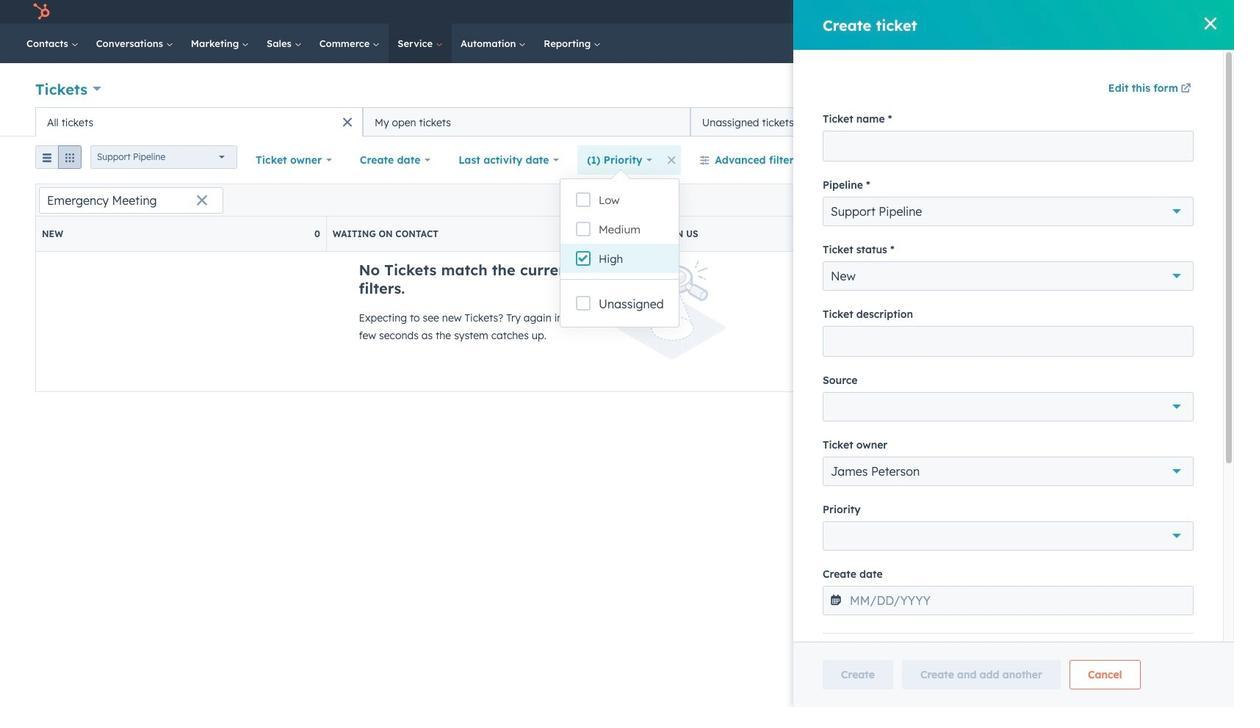 Task type: locate. For each thing, give the bounding box(es) containing it.
menu
[[846, 0, 1217, 24]]

banner
[[35, 73, 1199, 107]]

list box
[[561, 179, 679, 279]]

group
[[35, 146, 82, 175]]

clear input image
[[196, 195, 208, 207]]

james peterson image
[[1064, 5, 1077, 18]]



Task type: vqa. For each thing, say whether or not it's contained in the screenshot.
Contacts associated with Contacts (1)
no



Task type: describe. For each thing, give the bounding box(es) containing it.
marketplaces image
[[953, 7, 966, 20]]

Search HubSpot search field
[[1028, 31, 1183, 56]]

Search ID, name, or description search field
[[39, 187, 223, 213]]



